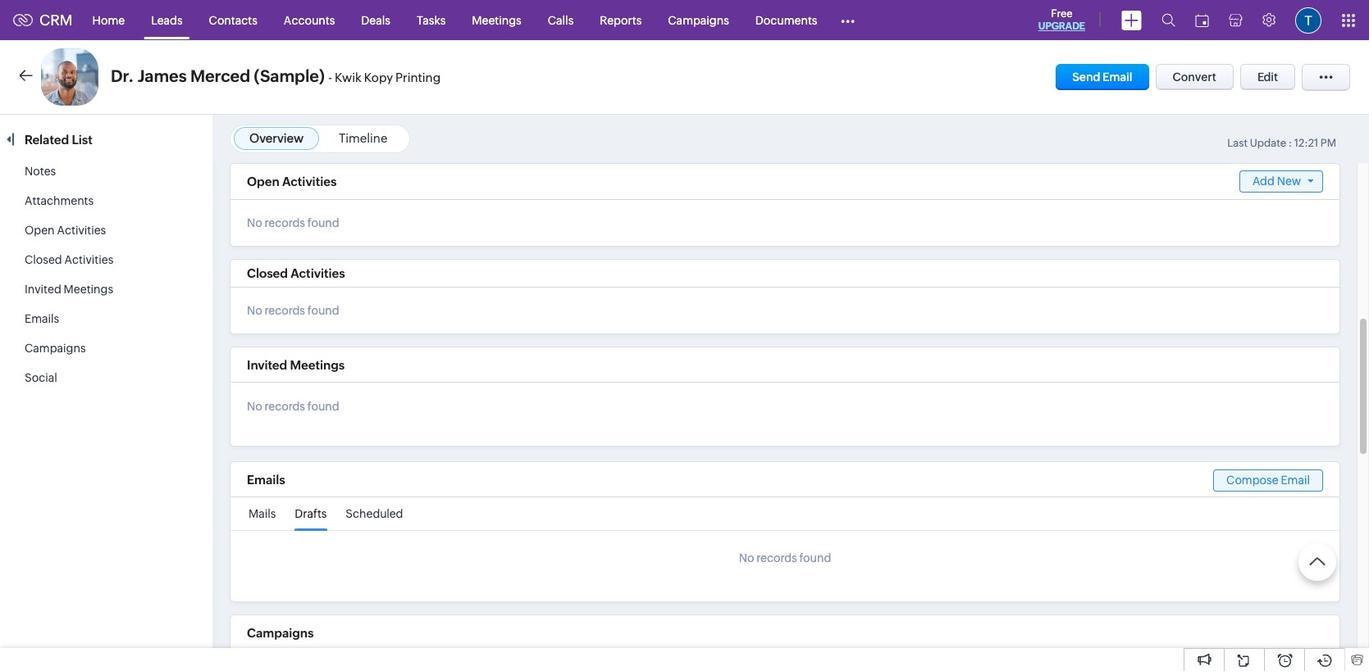Task type: describe. For each thing, give the bounding box(es) containing it.
leads link
[[138, 0, 196, 40]]

deals link
[[348, 0, 404, 40]]

send email
[[1072, 71, 1132, 84]]

1 vertical spatial campaigns
[[25, 342, 86, 355]]

upgrade
[[1038, 21, 1085, 32]]

0 vertical spatial invited meetings
[[25, 283, 113, 296]]

related
[[25, 133, 69, 147]]

0 vertical spatial open
[[247, 175, 279, 189]]

crm
[[39, 11, 73, 29]]

2 horizontal spatial campaigns
[[668, 14, 729, 27]]

compose email
[[1226, 474, 1310, 487]]

dr. james merced (sample) - kwik kopy printing
[[111, 66, 441, 85]]

last
[[1227, 137, 1248, 149]]

1 vertical spatial open
[[25, 224, 55, 237]]

reports link
[[587, 0, 655, 40]]

home
[[92, 14, 125, 27]]

calendar image
[[1195, 14, 1209, 27]]

home link
[[79, 0, 138, 40]]

1 vertical spatial emails
[[247, 473, 285, 487]]

compose
[[1226, 474, 1278, 487]]

kopy
[[364, 71, 393, 84]]

contacts
[[209, 14, 257, 27]]

calls
[[548, 14, 574, 27]]

closed activities link
[[25, 253, 113, 267]]

leads
[[151, 14, 183, 27]]

email for send email
[[1103, 71, 1132, 84]]

send email button
[[1056, 64, 1149, 90]]

1 horizontal spatial closed
[[247, 267, 288, 281]]

edit
[[1257, 71, 1278, 84]]

1 horizontal spatial closed activities
[[247, 267, 345, 281]]

search image
[[1161, 13, 1175, 27]]

0 horizontal spatial emails
[[25, 313, 59, 326]]

printing
[[395, 71, 441, 84]]

james
[[137, 66, 187, 85]]

edit button
[[1240, 64, 1295, 90]]

invited meetings link
[[25, 283, 113, 296]]

attachments link
[[25, 194, 94, 208]]

1 horizontal spatial invited meetings
[[247, 358, 345, 372]]

1 vertical spatial invited
[[247, 358, 287, 372]]

related list
[[25, 133, 95, 147]]

scheduled
[[346, 508, 403, 521]]

notes
[[25, 165, 56, 178]]

last update : 12:21 pm
[[1227, 137, 1336, 149]]

crm link
[[13, 11, 73, 29]]

convert
[[1173, 71, 1216, 84]]

tasks
[[417, 14, 446, 27]]



Task type: vqa. For each thing, say whether or not it's contained in the screenshot.
New
yes



Task type: locate. For each thing, give the bounding box(es) containing it.
mails
[[249, 508, 276, 521]]

drafts
[[295, 508, 327, 521]]

2 vertical spatial meetings
[[290, 358, 345, 372]]

0 horizontal spatial closed activities
[[25, 253, 113, 267]]

0 vertical spatial campaigns link
[[655, 0, 742, 40]]

documents
[[755, 14, 817, 27]]

create menu element
[[1111, 0, 1152, 40]]

0 horizontal spatial open activities
[[25, 224, 106, 237]]

update
[[1250, 137, 1286, 149]]

email inside button
[[1103, 71, 1132, 84]]

reports
[[600, 14, 642, 27]]

0 horizontal spatial closed
[[25, 253, 62, 267]]

0 horizontal spatial open
[[25, 224, 55, 237]]

1 horizontal spatial invited
[[247, 358, 287, 372]]

closed
[[25, 253, 62, 267], [247, 267, 288, 281]]

1 vertical spatial meetings
[[64, 283, 113, 296]]

email for compose email
[[1281, 474, 1310, 487]]

1 horizontal spatial campaigns
[[247, 627, 314, 641]]

social link
[[25, 372, 57, 385]]

free
[[1051, 7, 1073, 20]]

Other Modules field
[[830, 7, 866, 33]]

kwik
[[335, 71, 362, 84]]

(sample)
[[254, 66, 325, 85]]

tasks link
[[404, 0, 459, 40]]

notes link
[[25, 165, 56, 178]]

1 vertical spatial invited meetings
[[247, 358, 345, 372]]

no
[[247, 217, 262, 230], [247, 304, 262, 317], [247, 400, 262, 414], [739, 552, 754, 565]]

emails
[[25, 313, 59, 326], [247, 473, 285, 487]]

timeline link
[[339, 131, 387, 145]]

0 horizontal spatial campaigns link
[[25, 342, 86, 355]]

open activities link
[[25, 224, 106, 237]]

2 horizontal spatial meetings
[[472, 14, 521, 27]]

contacts link
[[196, 0, 271, 40]]

pm
[[1320, 137, 1336, 149]]

new
[[1277, 175, 1301, 188]]

-
[[328, 71, 332, 84]]

0 horizontal spatial meetings
[[64, 283, 113, 296]]

0 horizontal spatial campaigns
[[25, 342, 86, 355]]

meetings link
[[459, 0, 535, 40]]

activities
[[282, 175, 337, 189], [57, 224, 106, 237], [64, 253, 113, 267], [291, 267, 345, 281]]

0 horizontal spatial invited meetings
[[25, 283, 113, 296]]

:
[[1288, 137, 1292, 149]]

1 horizontal spatial email
[[1281, 474, 1310, 487]]

campaigns link
[[655, 0, 742, 40], [25, 342, 86, 355]]

open down overview
[[247, 175, 279, 189]]

documents link
[[742, 0, 830, 40]]

profile image
[[1295, 7, 1321, 33]]

convert button
[[1155, 64, 1234, 90]]

timeline
[[339, 131, 387, 145]]

1 vertical spatial campaigns link
[[25, 342, 86, 355]]

open activities
[[247, 175, 337, 189], [25, 224, 106, 237]]

1 horizontal spatial emails
[[247, 473, 285, 487]]

dr.
[[111, 66, 134, 85]]

1 horizontal spatial open activities
[[247, 175, 337, 189]]

0 horizontal spatial invited
[[25, 283, 61, 296]]

merced
[[190, 66, 250, 85]]

0 vertical spatial invited
[[25, 283, 61, 296]]

email right send
[[1103, 71, 1132, 84]]

1 vertical spatial email
[[1281, 474, 1310, 487]]

overview
[[249, 131, 304, 145]]

records
[[265, 217, 305, 230], [265, 304, 305, 317], [265, 400, 305, 414], [756, 552, 797, 565]]

0 horizontal spatial email
[[1103, 71, 1132, 84]]

closed activities
[[25, 253, 113, 267], [247, 267, 345, 281]]

open
[[247, 175, 279, 189], [25, 224, 55, 237]]

campaigns link down emails link
[[25, 342, 86, 355]]

campaigns
[[668, 14, 729, 27], [25, 342, 86, 355], [247, 627, 314, 641]]

calls link
[[535, 0, 587, 40]]

search element
[[1152, 0, 1185, 40]]

1 horizontal spatial meetings
[[290, 358, 345, 372]]

campaigns link right the reports
[[655, 0, 742, 40]]

0 vertical spatial emails
[[25, 313, 59, 326]]

emails up the mails
[[247, 473, 285, 487]]

1 horizontal spatial campaigns link
[[655, 0, 742, 40]]

send
[[1072, 71, 1100, 84]]

create menu image
[[1121, 10, 1142, 30]]

0 vertical spatial meetings
[[472, 14, 521, 27]]

open activities up the closed activities "link"
[[25, 224, 106, 237]]

found
[[307, 217, 339, 230], [307, 304, 339, 317], [307, 400, 339, 414], [799, 552, 831, 565]]

no records found
[[247, 217, 339, 230], [247, 304, 339, 317], [247, 400, 339, 414], [739, 552, 831, 565]]

add new
[[1252, 175, 1301, 188]]

emails link
[[25, 313, 59, 326]]

list
[[72, 133, 92, 147]]

2 vertical spatial campaigns
[[247, 627, 314, 641]]

email
[[1103, 71, 1132, 84], [1281, 474, 1310, 487]]

0 vertical spatial email
[[1103, 71, 1132, 84]]

1 horizontal spatial open
[[247, 175, 279, 189]]

0 vertical spatial open activities
[[247, 175, 337, 189]]

meetings
[[472, 14, 521, 27], [64, 283, 113, 296], [290, 358, 345, 372]]

open activities down overview
[[247, 175, 337, 189]]

add
[[1252, 175, 1275, 188]]

invited meetings
[[25, 283, 113, 296], [247, 358, 345, 372]]

open down the attachments
[[25, 224, 55, 237]]

attachments
[[25, 194, 94, 208]]

1 vertical spatial open activities
[[25, 224, 106, 237]]

profile element
[[1285, 0, 1331, 40]]

emails down invited meetings link
[[25, 313, 59, 326]]

email right the compose
[[1281, 474, 1310, 487]]

overview link
[[249, 131, 304, 145]]

invited
[[25, 283, 61, 296], [247, 358, 287, 372]]

accounts
[[284, 14, 335, 27]]

accounts link
[[271, 0, 348, 40]]

social
[[25, 372, 57, 385]]

0 vertical spatial campaigns
[[668, 14, 729, 27]]

deals
[[361, 14, 390, 27]]

free upgrade
[[1038, 7, 1085, 32]]

12:21
[[1294, 137, 1318, 149]]



